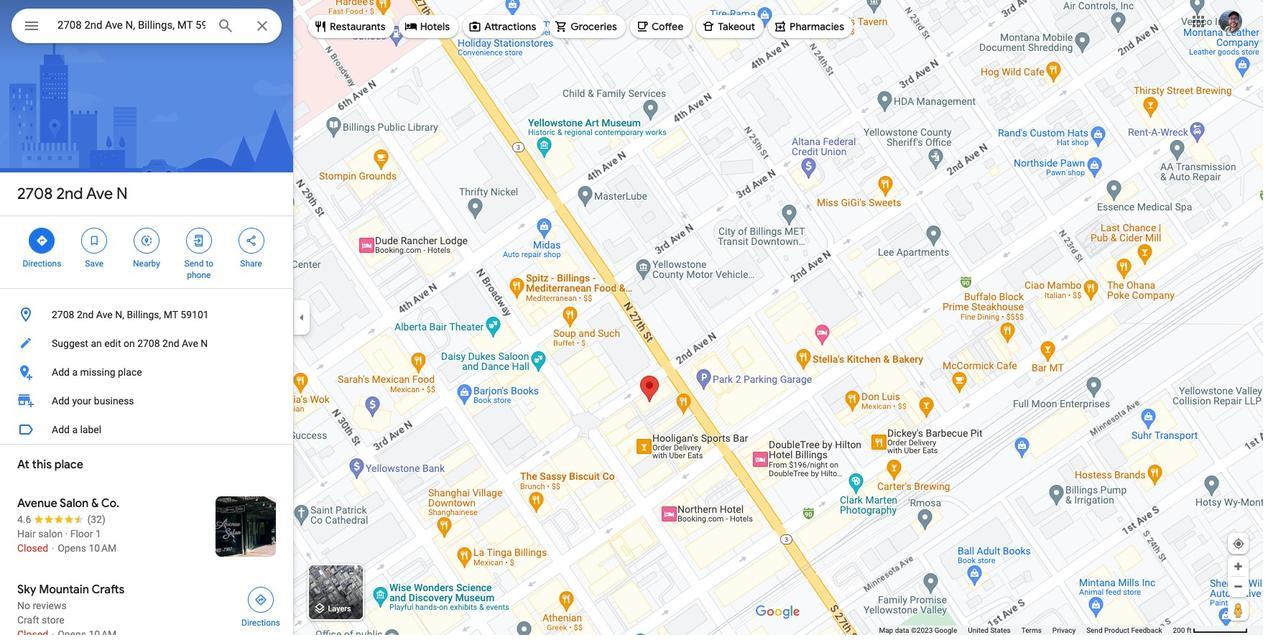 Task type: vqa. For each thing, say whether or not it's contained in the screenshot.
Floor
yes



Task type: locate. For each thing, give the bounding box(es) containing it.
 search field
[[12, 9, 282, 46]]

hotels button
[[399, 9, 459, 44]]

0 horizontal spatial send
[[184, 259, 204, 269]]

3 add from the top
[[52, 424, 70, 436]]

0 vertical spatial add
[[52, 367, 70, 378]]

a
[[72, 367, 78, 378], [72, 424, 78, 436]]

united
[[969, 627, 989, 635]]

mt
[[164, 309, 178, 321]]

0 vertical spatial send
[[184, 259, 204, 269]]

at this place
[[17, 458, 83, 472]]

add left your
[[52, 395, 70, 407]]

 button
[[12, 9, 52, 46]]

footer
[[879, 626, 1174, 635]]

send up 'phone'
[[184, 259, 204, 269]]

terms button
[[1022, 626, 1042, 635]]

privacy button
[[1053, 626, 1076, 635]]

directions inside button
[[242, 618, 280, 628]]

ave up 
[[86, 184, 113, 204]]

send product feedback button
[[1087, 626, 1163, 635]]

&
[[91, 497, 99, 511]]

ave for n
[[86, 184, 113, 204]]

google account: cj baylor  
(christian.baylor@adept.ai) image
[[1220, 10, 1243, 33]]

0 horizontal spatial place
[[54, 458, 83, 472]]

1 horizontal spatial send
[[1087, 627, 1103, 635]]

n inside button
[[201, 338, 208, 349]]

1 vertical spatial directions
[[242, 618, 280, 628]]

missing
[[80, 367, 115, 378]]

a left label
[[72, 424, 78, 436]]

add left label
[[52, 424, 70, 436]]

a for label
[[72, 424, 78, 436]]

ave for n,
[[96, 309, 113, 321]]

terms
[[1022, 627, 1042, 635]]

ave
[[86, 184, 113, 204], [96, 309, 113, 321], [182, 338, 198, 349]]

1 vertical spatial ave
[[96, 309, 113, 321]]

google
[[935, 627, 958, 635]]

send
[[184, 259, 204, 269], [1087, 627, 1103, 635]]

groceries button
[[549, 9, 626, 44]]

show street view coverage image
[[1229, 600, 1249, 621]]

1 a from the top
[[72, 367, 78, 378]]

1 vertical spatial 2nd
[[77, 309, 94, 321]]

200 ft
[[1174, 627, 1192, 635]]

2708 2nd Ave N, Billings, MT 59101 field
[[12, 9, 282, 43]]

1 vertical spatial 2708
[[52, 309, 74, 321]]

an
[[91, 338, 102, 349]]

2 vertical spatial add
[[52, 424, 70, 436]]

1 vertical spatial send
[[1087, 627, 1103, 635]]


[[88, 233, 101, 249]]

2 a from the top
[[72, 424, 78, 436]]

actions for 2708 2nd ave n region
[[0, 216, 293, 288]]

4.6
[[17, 514, 31, 525]]

zoom out image
[[1234, 582, 1244, 592]]

collapse side panel image
[[294, 310, 310, 326]]


[[140, 233, 153, 249]]

groceries
[[571, 20, 617, 33]]

feedback
[[1132, 627, 1163, 635]]

2708
[[17, 184, 53, 204], [52, 309, 74, 321], [137, 338, 160, 349]]

0 horizontal spatial n
[[117, 184, 128, 204]]

None field
[[58, 17, 206, 34]]

none field inside the 2708 2nd ave n, billings, mt 59101 field
[[58, 17, 206, 34]]

1 vertical spatial place
[[54, 458, 83, 472]]

add
[[52, 367, 70, 378], [52, 395, 70, 407], [52, 424, 70, 436]]

directions image
[[254, 594, 267, 607]]

2708 for 2708 2nd ave n, billings, mt 59101
[[52, 309, 74, 321]]

reviews
[[33, 600, 67, 612]]

2 add from the top
[[52, 395, 70, 407]]

business
[[94, 395, 134, 407]]

show your location image
[[1233, 538, 1246, 551]]

1 vertical spatial n
[[201, 338, 208, 349]]

mountain
[[39, 583, 89, 597]]

sky mountain crafts no reviews
[[17, 583, 125, 612]]

0 horizontal spatial directions
[[23, 259, 61, 269]]

0 vertical spatial a
[[72, 367, 78, 378]]

1 add from the top
[[52, 367, 70, 378]]

add down suggest
[[52, 367, 70, 378]]

floor
[[70, 528, 93, 540]]

2nd
[[56, 184, 83, 204], [77, 309, 94, 321], [162, 338, 179, 349]]

map data ©2023 google
[[879, 627, 958, 635]]

send inside send to phone
[[184, 259, 204, 269]]

2 vertical spatial 2nd
[[162, 338, 179, 349]]

closed
[[17, 543, 48, 554]]

add a missing place button
[[0, 358, 293, 387]]

directions down 
[[23, 259, 61, 269]]

product
[[1105, 627, 1130, 635]]

n
[[117, 184, 128, 204], [201, 338, 208, 349]]

·
[[65, 528, 68, 540]]

add your business
[[52, 395, 134, 407]]

place down "suggest an edit on 2708 2nd ave n"
[[118, 367, 142, 378]]

restaurants button
[[308, 9, 394, 44]]

n up the actions for 2708 2nd ave n region
[[117, 184, 128, 204]]

billings,
[[127, 309, 161, 321]]

add a label button
[[0, 416, 293, 444]]

1 horizontal spatial n
[[201, 338, 208, 349]]

send inside button
[[1087, 627, 1103, 635]]

1 vertical spatial a
[[72, 424, 78, 436]]

0 vertical spatial 2nd
[[56, 184, 83, 204]]

nearby
[[133, 259, 160, 269]]

n down 59101
[[201, 338, 208, 349]]

ft
[[1187, 627, 1192, 635]]

takeout
[[718, 20, 756, 33]]

0 vertical spatial directions
[[23, 259, 61, 269]]

attractions
[[485, 20, 536, 33]]

2708 right on
[[137, 338, 160, 349]]

2708 up 
[[17, 184, 53, 204]]

0 vertical spatial 2708
[[17, 184, 53, 204]]

directions down directions icon
[[242, 618, 280, 628]]

united states
[[969, 627, 1011, 635]]

0 vertical spatial ave
[[86, 184, 113, 204]]

phone
[[187, 270, 211, 280]]

send to phone
[[184, 259, 214, 280]]

1
[[96, 528, 101, 540]]

0 vertical spatial place
[[118, 367, 142, 378]]

footer containing map data ©2023 google
[[879, 626, 1174, 635]]

4.6 stars 32 reviews image
[[17, 513, 106, 527]]

1 vertical spatial add
[[52, 395, 70, 407]]

salon
[[38, 528, 63, 540]]

2708 2nd ave n, billings, mt 59101 button
[[0, 300, 293, 329]]

ave down 59101
[[182, 338, 198, 349]]

send for send product feedback
[[1087, 627, 1103, 635]]


[[23, 16, 40, 36]]

2 vertical spatial 2708
[[137, 338, 160, 349]]

edit
[[104, 338, 121, 349]]

place right this
[[54, 458, 83, 472]]

sky
[[17, 583, 36, 597]]

send left product
[[1087, 627, 1103, 635]]

2nd for n
[[56, 184, 83, 204]]

1 horizontal spatial directions
[[242, 618, 280, 628]]

this
[[32, 458, 52, 472]]

add your business link
[[0, 387, 293, 416]]

place
[[118, 367, 142, 378], [54, 458, 83, 472]]

1 horizontal spatial place
[[118, 367, 142, 378]]

2708 up suggest
[[52, 309, 74, 321]]

your
[[72, 395, 92, 407]]

ave left n,
[[96, 309, 113, 321]]

a left missing
[[72, 367, 78, 378]]

2708 2nd ave n main content
[[0, 0, 293, 635]]



Task type: describe. For each thing, give the bounding box(es) containing it.
hair salon · floor 1 closed ⋅ opens 10 am
[[17, 528, 117, 554]]

layers
[[328, 605, 351, 614]]

restaurants
[[330, 20, 386, 33]]

zoom in image
[[1234, 561, 1244, 572]]

hotels
[[420, 20, 450, 33]]

add for add your business
[[52, 395, 70, 407]]

share
[[240, 259, 262, 269]]

suggest an edit on 2708 2nd ave n button
[[0, 329, 293, 358]]

pharmacies button
[[769, 9, 853, 44]]

59101
[[181, 309, 209, 321]]

label
[[80, 424, 101, 436]]

map
[[879, 627, 894, 635]]

craft
[[17, 615, 39, 626]]

crafts
[[92, 583, 125, 597]]

hair
[[17, 528, 36, 540]]


[[192, 233, 205, 249]]

opens
[[58, 543, 86, 554]]

to
[[206, 259, 214, 269]]

(32)
[[87, 514, 106, 525]]

data
[[895, 627, 910, 635]]

avenue salon & co.
[[17, 497, 120, 511]]

footer inside the google maps element
[[879, 626, 1174, 635]]

n,
[[115, 309, 124, 321]]

save
[[85, 259, 104, 269]]

pharmacies
[[790, 20, 845, 33]]

2708 2nd ave n
[[17, 184, 128, 204]]

on
[[124, 338, 135, 349]]

takeout button
[[697, 9, 764, 44]]

⋅
[[51, 543, 55, 554]]

0 vertical spatial n
[[117, 184, 128, 204]]

2708 2nd ave n, billings, mt 59101
[[52, 309, 209, 321]]

salon
[[60, 497, 89, 511]]

store
[[42, 615, 65, 626]]

privacy
[[1053, 627, 1076, 635]]

craft store
[[17, 615, 65, 626]]

co.
[[101, 497, 120, 511]]

add a label
[[52, 424, 101, 436]]

send for send to phone
[[184, 259, 204, 269]]

states
[[991, 627, 1011, 635]]

200
[[1174, 627, 1186, 635]]

add a missing place
[[52, 367, 142, 378]]

coffee button
[[630, 9, 692, 44]]

place inside button
[[118, 367, 142, 378]]

2nd for n,
[[77, 309, 94, 321]]

10 am
[[89, 543, 117, 554]]

2 vertical spatial ave
[[182, 338, 198, 349]]

suggest
[[52, 338, 88, 349]]

avenue
[[17, 497, 57, 511]]

add for add a missing place
[[52, 367, 70, 378]]

coffee
[[652, 20, 684, 33]]

send product feedback
[[1087, 627, 1163, 635]]

©2023
[[911, 627, 933, 635]]

directions button
[[233, 583, 289, 629]]

directions inside the actions for 2708 2nd ave n region
[[23, 259, 61, 269]]

united states button
[[969, 626, 1011, 635]]

at
[[17, 458, 29, 472]]

a for missing
[[72, 367, 78, 378]]


[[36, 233, 48, 249]]


[[245, 233, 258, 249]]

add for add a label
[[52, 424, 70, 436]]

2708 for 2708 2nd ave n
[[17, 184, 53, 204]]

no
[[17, 600, 30, 612]]

google maps element
[[0, 0, 1264, 635]]

attractions button
[[463, 9, 545, 44]]

suggest an edit on 2708 2nd ave n
[[52, 338, 208, 349]]



